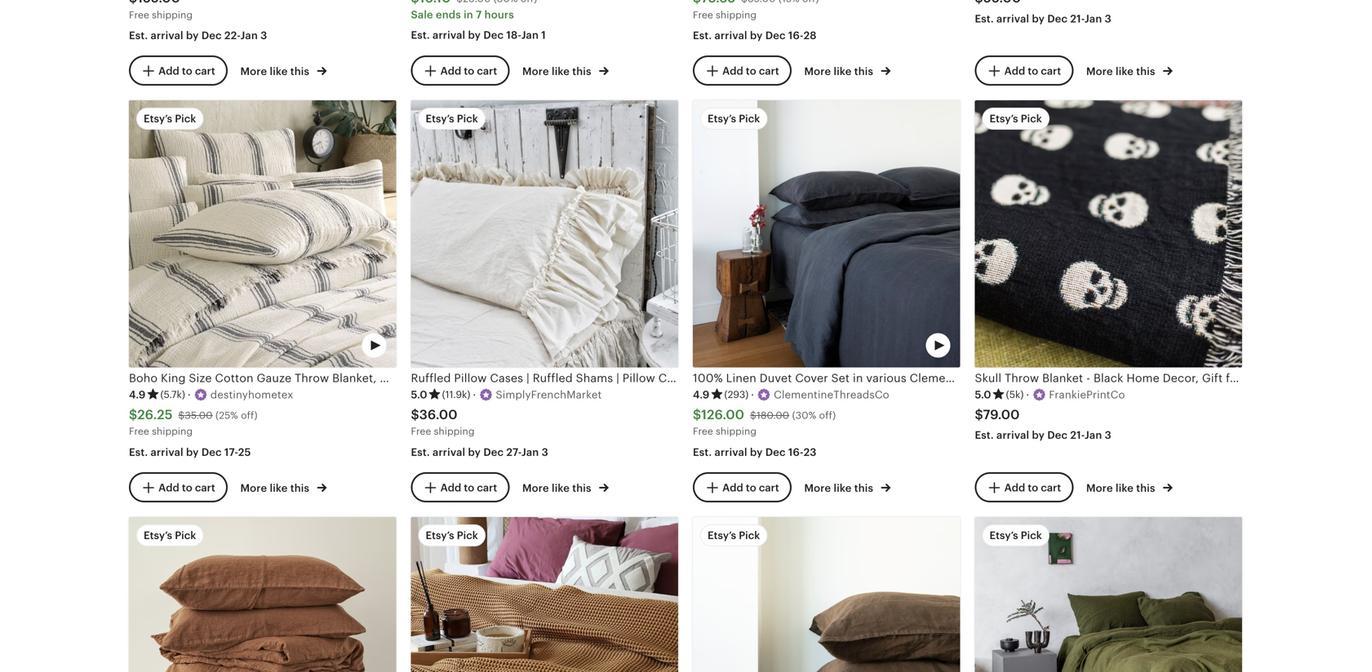 Task type: describe. For each thing, give the bounding box(es) containing it.
more for add to cart "button" below sale ends in 7 hours est. arrival by dec 18-jan 1
[[523, 65, 549, 77]]

jan inside sale ends in 7 hours est. arrival by dec 18-jan 1
[[521, 29, 539, 41]]

more for add to cart "button" under est. arrival by dec 16-28
[[805, 65, 831, 77]]

26.25
[[137, 408, 173, 423]]

off) for 126.00
[[819, 410, 836, 421]]

arrival for est. arrival by dec 17-25
[[151, 447, 183, 459]]

this for add to cart "button" underneath est. arrival by dec 22-jan 3 on the left of the page
[[290, 65, 310, 77]]

126.00
[[702, 408, 745, 423]]

7
[[476, 8, 482, 21]]

4.9 for 26.25
[[129, 389, 146, 401]]

product video element for the 'linen duvet cover set, 100% organic european flax dark brown bedding, garment washed, wabi-sabi linen duvet/comforter cover & 2 pillowcases.' image
[[693, 518, 961, 673]]

free inside the $ 26.25 $ 35.00 (25% off) free shipping
[[129, 426, 149, 437]]

add to cart button down est. arrival by dec 16-28
[[693, 55, 792, 86]]

arrival for est. arrival by dec 27-jan 3
[[433, 447, 466, 459]]

est. inside $ 79.00 est. arrival by dec 21-jan 3
[[975, 430, 994, 442]]

23
[[804, 447, 817, 459]]

this for add to cart "button" under est. arrival by dec 16-28
[[855, 65, 874, 77]]

est. arrival by dec 17-25
[[129, 447, 251, 459]]

this for add to cart "button" underneath est. arrival by dec 21-jan 3
[[1137, 65, 1156, 77]]

arrival for est. arrival by dec 21-jan 3
[[997, 12, 1030, 25]]

cart down est. arrival by dec 16-23 at the bottom right of the page
[[759, 482, 780, 494]]

18-
[[507, 29, 521, 41]]

linen duvet cover in various colors, king, queen, twin, double, stonewashed linen bedding, natural colors linen image
[[975, 518, 1243, 673]]

add for add to cart "button" underneath est. arrival by dec 22-jan 3 on the left of the page
[[159, 65, 179, 77]]

more for add to cart "button" below est. arrival by dec 16-23 at the bottom right of the page
[[805, 482, 831, 495]]

$ for 26.25
[[129, 408, 137, 423]]

3 for dec 21-jan 3
[[1105, 12, 1112, 25]]

$ for 126.00
[[693, 408, 702, 423]]

· for 126.00
[[751, 389, 755, 401]]

to down est. arrival by dec 27-jan 3
[[464, 482, 475, 494]]

by inside sale ends in 7 hours est. arrival by dec 18-jan 1
[[468, 29, 481, 41]]

cart down est. arrival by dec 22-jan 3 on the left of the page
[[195, 65, 215, 77]]

est. inside sale ends in 7 hours est. arrival by dec 18-jan 1
[[411, 29, 430, 41]]

jan for est. arrival by dec 22-jan 3
[[240, 30, 258, 42]]

$ for 36.00
[[411, 408, 419, 423]]

shipping up est. arrival by dec 16-28
[[716, 9, 757, 20]]

by for est. arrival by dec 17-25
[[186, 447, 199, 459]]

ruffled pillow cases | ruffled shams | pillow cases | farmhouse linens | pillow cases | linen bedding | shabby chic bedding image
[[411, 100, 678, 368]]

est. for est. arrival by dec 22-jan 3
[[129, 30, 148, 42]]

dec inside $ 79.00 est. arrival by dec 21-jan 3
[[1048, 430, 1068, 442]]

product video element for boho king size cotton gauze throw blanket, dual color soft muslin oversized bedding, custom size breathable coverlet, 4 layer bed cover image
[[129, 100, 396, 368]]

4 · from the left
[[1027, 389, 1030, 401]]

add for add to cart "button" below sale ends in 7 hours est. arrival by dec 18-jan 1
[[441, 65, 462, 77]]

dec for est. arrival by dec 16-23
[[766, 447, 786, 459]]

to down est. arrival by dec 16-28
[[746, 65, 757, 77]]

· for 26.25
[[188, 389, 191, 401]]

add for add to cart "button" underneath $ 79.00 est. arrival by dec 21-jan 3
[[1005, 482, 1026, 494]]

35.00
[[185, 410, 213, 421]]

dec for est. arrival by dec 21-jan 3
[[1048, 12, 1068, 25]]

3 inside $ 79.00 est. arrival by dec 21-jan 3
[[1105, 430, 1112, 442]]

free up est. arrival by dec 22-jan 3 on the left of the page
[[129, 9, 149, 20]]

21- inside $ 79.00 est. arrival by dec 21-jan 3
[[1071, 430, 1085, 442]]

$ for 79.00
[[975, 408, 983, 423]]

ends
[[436, 8, 461, 21]]

skull throw blanket - black home decor, gift for him, goth decor & bedding, halloween skeleton, spooky creepy witch horror image
[[975, 100, 1243, 368]]

add to cart button down est. arrival by dec 16-23 at the bottom right of the page
[[693, 473, 792, 503]]

cart down $ 79.00 est. arrival by dec 21-jan 3
[[1041, 482, 1062, 494]]

add to cart down est. arrival by dec 21-jan 3
[[1005, 65, 1062, 77]]

est. for est. arrival by dec 16-23
[[693, 447, 712, 459]]

36.00
[[419, 408, 458, 423]]

this for add to cart "button" below est. arrival by dec 16-23 at the bottom right of the page
[[855, 482, 874, 495]]

dec for est. arrival by dec 22-jan 3
[[202, 30, 222, 42]]

by for est. arrival by dec 21-jan 3
[[1032, 12, 1045, 25]]

79.00
[[983, 408, 1020, 423]]

to down est. arrival by dec 17-25 at the bottom
[[182, 482, 192, 494]]

add to cart down est. arrival by dec 16-23 at the bottom right of the page
[[723, 482, 780, 494]]

add to cart button down est. arrival by dec 22-jan 3 on the left of the page
[[129, 55, 228, 86]]

add for add to cart "button" under est. arrival by dec 16-28
[[723, 65, 744, 77]]

hours
[[485, 8, 514, 21]]

(293)
[[725, 389, 749, 400]]

dec for est. arrival by dec 17-25
[[202, 447, 222, 459]]

arrival inside sale ends in 7 hours est. arrival by dec 18-jan 1
[[433, 29, 466, 41]]

to down est. arrival by dec 16-23 at the bottom right of the page
[[746, 482, 757, 494]]

add for add to cart "button" underneath est. arrival by dec 21-jan 3
[[1005, 65, 1026, 77]]

1 etsy's pick link from the left
[[129, 518, 396, 673]]

dec for est. arrival by dec 27-jan 3
[[484, 447, 504, 459]]

est. for est. arrival by dec 21-jan 3
[[975, 12, 994, 25]]

est. arrival by dec 16-23
[[693, 447, 817, 459]]

dec for est. arrival by dec 16-28
[[766, 30, 786, 42]]

5.0 for 36.00
[[411, 389, 428, 401]]

boho king size cotton gauze throw blanket, dual color soft muslin oversized bedding, custom size breathable coverlet, 4 layer bed cover image
[[129, 100, 396, 368]]

1
[[542, 29, 546, 41]]

(11.9k)
[[442, 389, 471, 400]]

(5k)
[[1006, 389, 1024, 400]]

arrival inside $ 79.00 est. arrival by dec 21-jan 3
[[997, 430, 1030, 442]]

in
[[464, 8, 473, 21]]

add to cart button down est. arrival by dec 21-jan 3
[[975, 55, 1074, 86]]

sale ends in 7 hours est. arrival by dec 18-jan 1
[[411, 8, 546, 41]]

shipping up est. arrival by dec 22-jan 3 on the left of the page
[[152, 9, 193, 20]]



Task type: locate. For each thing, give the bounding box(es) containing it.
· right '(293)'
[[751, 389, 755, 401]]

$ inside $ 79.00 est. arrival by dec 21-jan 3
[[975, 408, 983, 423]]

add down est. arrival by dec 22-jan 3 on the left of the page
[[159, 65, 179, 77]]

linen duvet cover set, 100% organic european flax dark brown bedding, garment washed, wabi-sabi linen duvet/comforter cover & 2 pillowcases. image
[[693, 518, 961, 673]]

free shipping up est. arrival by dec 22-jan 3 on the left of the page
[[129, 9, 193, 20]]

0 horizontal spatial free shipping
[[129, 9, 193, 20]]

est. for est. arrival by dec 17-25
[[129, 447, 148, 459]]

to down $ 79.00 est. arrival by dec 21-jan 3
[[1028, 482, 1039, 494]]

arrival for est. arrival by dec 16-28
[[715, 30, 748, 42]]

4.9
[[129, 389, 146, 401], [693, 389, 710, 401]]

2 · from the left
[[473, 389, 476, 401]]

add to cart
[[159, 65, 215, 77], [441, 65, 497, 77], [723, 65, 780, 77], [1005, 65, 1062, 77], [159, 482, 215, 494], [441, 482, 497, 494], [723, 482, 780, 494], [1005, 482, 1062, 494]]

more for add to cart "button" underneath est. arrival by dec 22-jan 3 on the left of the page
[[240, 65, 267, 77]]

free
[[129, 9, 149, 20], [693, 9, 713, 20], [129, 426, 149, 437], [411, 426, 431, 437], [693, 426, 713, 437]]

2 etsy's pick link from the left
[[411, 518, 678, 673]]

free shipping for est. arrival by dec 16-28
[[693, 9, 757, 20]]

27-
[[507, 447, 522, 459]]

free shipping for est. arrival by dec 22-jan 3
[[129, 9, 193, 20]]

2 16- from the top
[[789, 447, 804, 459]]

$ 126.00 $ 180.00 (30% off) free shipping
[[693, 408, 836, 437]]

dec
[[1048, 12, 1068, 25], [484, 29, 504, 41], [202, 30, 222, 42], [766, 30, 786, 42], [1048, 430, 1068, 442], [202, 447, 222, 459], [484, 447, 504, 459], [766, 447, 786, 459]]

shipping
[[152, 9, 193, 20], [716, 9, 757, 20], [152, 426, 193, 437], [434, 426, 475, 437], [716, 426, 757, 437]]

jan for est. arrival by dec 27-jan 3
[[522, 447, 539, 459]]

est. arrival by dec 22-jan 3
[[129, 30, 267, 42]]

·
[[188, 389, 191, 401], [473, 389, 476, 401], [751, 389, 755, 401], [1027, 389, 1030, 401]]

$ 79.00 est. arrival by dec 21-jan 3
[[975, 408, 1112, 442]]

like
[[270, 65, 288, 77], [552, 65, 570, 77], [834, 65, 852, 77], [1116, 65, 1134, 77], [270, 482, 288, 495], [552, 482, 570, 495], [834, 482, 852, 495], [1116, 482, 1134, 495]]

0 horizontal spatial 4.9
[[129, 389, 146, 401]]

jan for est. arrival by dec 21-jan 3
[[1085, 12, 1103, 25]]

cart down sale ends in 7 hours est. arrival by dec 18-jan 1
[[477, 65, 497, 77]]

shipping inside $ 126.00 $ 180.00 (30% off) free shipping
[[716, 426, 757, 437]]

off)
[[241, 410, 258, 421], [819, 410, 836, 421]]

· right (5.7k)
[[188, 389, 191, 401]]

$ 26.25 $ 35.00 (25% off) free shipping
[[129, 408, 258, 437]]

more like this
[[240, 65, 312, 77], [523, 65, 594, 77], [805, 65, 876, 77], [1087, 65, 1158, 77], [240, 482, 312, 495], [523, 482, 594, 495], [805, 482, 876, 495], [1087, 482, 1158, 495]]

1 free shipping from the left
[[129, 9, 193, 20]]

180.00
[[757, 410, 790, 421]]

est. for est. arrival by dec 16-28
[[693, 30, 712, 42]]

28
[[804, 30, 817, 42]]

more for add to cart "button" underneath $ 79.00 est. arrival by dec 21-jan 3
[[1087, 482, 1113, 495]]

est. arrival by dec 16-28
[[693, 30, 817, 42]]

2 free shipping from the left
[[693, 9, 757, 20]]

add
[[159, 65, 179, 77], [441, 65, 462, 77], [723, 65, 744, 77], [1005, 65, 1026, 77], [159, 482, 179, 494], [441, 482, 462, 494], [723, 482, 744, 494], [1005, 482, 1026, 494]]

3 · from the left
[[751, 389, 755, 401]]

arrival for est. arrival by dec 22-jan 3
[[151, 30, 183, 42]]

jan inside $ 79.00 est. arrival by dec 21-jan 3
[[1085, 430, 1103, 442]]

add to cart down est. arrival by dec 27-jan 3
[[441, 482, 497, 494]]

add for add to cart "button" underneath est. arrival by dec 17-25 at the bottom
[[159, 482, 179, 494]]

by for est. arrival by dec 16-28
[[750, 30, 763, 42]]

1 vertical spatial 21-
[[1071, 430, 1085, 442]]

2 5.0 from the left
[[975, 389, 992, 401]]

cart down est. arrival by dec 21-jan 3
[[1041, 65, 1062, 77]]

5.0
[[411, 389, 428, 401], [975, 389, 992, 401]]

1 horizontal spatial 5.0
[[975, 389, 992, 401]]

3
[[1105, 12, 1112, 25], [261, 30, 267, 42], [1105, 430, 1112, 442], [542, 447, 549, 459]]

· right (11.9k) at the left bottom
[[473, 389, 476, 401]]

17-
[[224, 447, 238, 459]]

free down 126.00
[[693, 426, 713, 437]]

1 horizontal spatial off)
[[819, 410, 836, 421]]

arrival for est. arrival by dec 16-23
[[715, 447, 748, 459]]

free inside $ 36.00 free shipping
[[411, 426, 431, 437]]

more for add to cart "button" underneath est. arrival by dec 27-jan 3
[[523, 482, 549, 495]]

add down est. arrival by dec 16-23 at the bottom right of the page
[[723, 482, 744, 494]]

0 horizontal spatial off)
[[241, 410, 258, 421]]

16- for 23
[[789, 447, 804, 459]]

21-
[[1071, 12, 1085, 25], [1071, 430, 1085, 442]]

this for add to cart "button" underneath est. arrival by dec 27-jan 3
[[573, 482, 592, 495]]

3 piece linen bedding set, tobacco bedding, linen bedding, linen bedding queen, linen bedding king, custom linen bedding available image
[[129, 518, 396, 673]]

more like this link
[[240, 62, 327, 79], [523, 62, 609, 79], [805, 62, 891, 79], [1087, 62, 1173, 79], [240, 479, 327, 496], [523, 479, 609, 496], [805, 479, 891, 496], [1087, 479, 1173, 496]]

add to cart down est. arrival by dec 17-25 at the bottom
[[159, 482, 215, 494]]

by
[[1032, 12, 1045, 25], [468, 29, 481, 41], [186, 30, 199, 42], [750, 30, 763, 42], [1032, 430, 1045, 442], [186, 447, 199, 459], [468, 447, 481, 459], [750, 447, 763, 459]]

est. for est. arrival by dec 27-jan 3
[[411, 447, 430, 459]]

free down 36.00
[[411, 426, 431, 437]]

shipping down 26.25
[[152, 426, 193, 437]]

cart
[[195, 65, 215, 77], [477, 65, 497, 77], [759, 65, 780, 77], [1041, 65, 1062, 77], [195, 482, 215, 494], [477, 482, 497, 494], [759, 482, 780, 494], [1041, 482, 1062, 494]]

1 21- from the top
[[1071, 12, 1085, 25]]

1 horizontal spatial free shipping
[[693, 9, 757, 20]]

(30%
[[792, 410, 817, 421]]

add to cart button down $ 79.00 est. arrival by dec 21-jan 3
[[975, 473, 1074, 503]]

4 etsy's pick link from the left
[[975, 518, 1243, 673]]

off) right (25%
[[241, 410, 258, 421]]

free inside $ 126.00 $ 180.00 (30% off) free shipping
[[693, 426, 713, 437]]

arrival
[[997, 12, 1030, 25], [433, 29, 466, 41], [151, 30, 183, 42], [715, 30, 748, 42], [997, 430, 1030, 442], [151, 447, 183, 459], [433, 447, 466, 459], [715, 447, 748, 459]]

est.
[[975, 12, 994, 25], [411, 29, 430, 41], [129, 30, 148, 42], [693, 30, 712, 42], [975, 430, 994, 442], [129, 447, 148, 459], [411, 447, 430, 459], [693, 447, 712, 459]]

off) for 26.25
[[241, 410, 258, 421]]

off) inside the $ 26.25 $ 35.00 (25% off) free shipping
[[241, 410, 258, 421]]

2 21- from the top
[[1071, 430, 1085, 442]]

add to cart button
[[129, 55, 228, 86], [411, 55, 510, 86], [693, 55, 792, 86], [975, 55, 1074, 86], [129, 473, 228, 503], [411, 473, 510, 503], [693, 473, 792, 503], [975, 473, 1074, 503]]

1 5.0 from the left
[[411, 389, 428, 401]]

add down sale ends in 7 hours est. arrival by dec 18-jan 1
[[441, 65, 462, 77]]

4.9 up 26.25
[[129, 389, 146, 401]]

1 4.9 from the left
[[129, 389, 146, 401]]

product video element for 100% linen duvet cover set in various clementine threads colors european linen duvet cover & 2 pillowcases washed king queen full twin size image at the right
[[693, 100, 961, 368]]

to down est. arrival by dec 22-jan 3 on the left of the page
[[182, 65, 192, 77]]

pick
[[175, 113, 196, 125], [457, 113, 478, 125], [739, 113, 760, 125], [1021, 113, 1042, 125], [175, 530, 196, 542], [457, 530, 478, 542], [739, 530, 760, 542], [1021, 530, 1042, 542]]

add down est. arrival by dec 21-jan 3
[[1005, 65, 1026, 77]]

3 for dec 22-jan 3
[[261, 30, 267, 42]]

$ inside $ 36.00 free shipping
[[411, 408, 419, 423]]

add down $ 79.00 est. arrival by dec 21-jan 3
[[1005, 482, 1026, 494]]

add to cart button down sale ends in 7 hours est. arrival by dec 18-jan 1
[[411, 55, 510, 86]]

22-
[[224, 30, 240, 42]]

1 horizontal spatial 4.9
[[693, 389, 710, 401]]

add to cart down sale ends in 7 hours est. arrival by dec 18-jan 1
[[441, 65, 497, 77]]

free down 26.25
[[129, 426, 149, 437]]

add to cart button down est. arrival by dec 27-jan 3
[[411, 473, 510, 503]]

4.9 up 126.00
[[693, 389, 710, 401]]

$
[[129, 408, 137, 423], [411, 408, 419, 423], [693, 408, 702, 423], [975, 408, 983, 423], [178, 410, 185, 421], [750, 410, 757, 421]]

free shipping
[[129, 9, 193, 20], [693, 9, 757, 20]]

(5.7k)
[[160, 389, 185, 400]]

sale
[[411, 8, 433, 21]]

cart down est. arrival by dec 16-28
[[759, 65, 780, 77]]

shipping inside $ 36.00 free shipping
[[434, 426, 475, 437]]

cart down est. arrival by dec 17-25 at the bottom
[[195, 482, 215, 494]]

more for add to cart "button" underneath est. arrival by dec 21-jan 3
[[1087, 65, 1113, 77]]

2 4.9 from the left
[[693, 389, 710, 401]]

· for 36.00
[[473, 389, 476, 401]]

5.0 for 79.00
[[975, 389, 992, 401]]

add to cart down $ 79.00 est. arrival by dec 21-jan 3
[[1005, 482, 1062, 494]]

3 etsy's pick link from the left
[[693, 518, 961, 673]]

3 for dec 27-jan 3
[[542, 447, 549, 459]]

add down est. arrival by dec 16-28
[[723, 65, 744, 77]]

by for est. arrival by dec 22-jan 3
[[186, 30, 199, 42]]

by inside $ 79.00 est. arrival by dec 21-jan 3
[[1032, 430, 1045, 442]]

this for add to cart "button" underneath est. arrival by dec 17-25 at the bottom
[[290, 482, 310, 495]]

off) right (30% at right
[[819, 410, 836, 421]]

off) inside $ 126.00 $ 180.00 (30% off) free shipping
[[819, 410, 836, 421]]

1 16- from the top
[[789, 30, 804, 42]]

free shipping up est. arrival by dec 16-28
[[693, 9, 757, 20]]

to down est. arrival by dec 21-jan 3
[[1028, 65, 1039, 77]]

5.0 up 36.00
[[411, 389, 428, 401]]

$ 36.00 free shipping
[[411, 408, 475, 437]]

est. arrival by dec 21-jan 3
[[975, 12, 1112, 25]]

by for est. arrival by dec 27-jan 3
[[468, 447, 481, 459]]

etsy's pick
[[144, 113, 196, 125], [426, 113, 478, 125], [708, 113, 760, 125], [990, 113, 1042, 125], [144, 530, 196, 542], [426, 530, 478, 542], [708, 530, 760, 542], [990, 530, 1042, 542]]

5.0 up 79.00
[[975, 389, 992, 401]]

shipping inside the $ 26.25 $ 35.00 (25% off) free shipping
[[152, 426, 193, 437]]

add down est. arrival by dec 17-25 at the bottom
[[159, 482, 179, 494]]

4.9 for 126.00
[[693, 389, 710, 401]]

add to cart down est. arrival by dec 16-28
[[723, 65, 780, 77]]

more
[[240, 65, 267, 77], [523, 65, 549, 77], [805, 65, 831, 77], [1087, 65, 1113, 77], [240, 482, 267, 495], [523, 482, 549, 495], [805, 482, 831, 495], [1087, 482, 1113, 495]]

free up est. arrival by dec 16-28
[[693, 9, 713, 20]]

add for add to cart "button" below est. arrival by dec 16-23 at the bottom right of the page
[[723, 482, 744, 494]]

this for add to cart "button" below sale ends in 7 hours est. arrival by dec 18-jan 1
[[573, 65, 592, 77]]

1 · from the left
[[188, 389, 191, 401]]

add for add to cart "button" underneath est. arrival by dec 27-jan 3
[[441, 482, 462, 494]]

waffle cotton bed cover, queen or king size bedspread, soft bed throw image
[[411, 518, 678, 673]]

product video element
[[129, 100, 396, 368], [693, 100, 961, 368], [411, 518, 678, 673], [693, 518, 961, 673]]

25
[[238, 447, 251, 459]]

shipping down 36.00
[[434, 426, 475, 437]]

to
[[182, 65, 192, 77], [464, 65, 475, 77], [746, 65, 757, 77], [1028, 65, 1039, 77], [182, 482, 192, 494], [464, 482, 475, 494], [746, 482, 757, 494], [1028, 482, 1039, 494]]

this for add to cart "button" underneath $ 79.00 est. arrival by dec 21-jan 3
[[1137, 482, 1156, 495]]

1 vertical spatial 16-
[[789, 447, 804, 459]]

etsy's pick link
[[129, 518, 396, 673], [411, 518, 678, 673], [693, 518, 961, 673], [975, 518, 1243, 673]]

16-
[[789, 30, 804, 42], [789, 447, 804, 459]]

(25%
[[215, 410, 238, 421]]

add to cart down est. arrival by dec 22-jan 3 on the left of the page
[[159, 65, 215, 77]]

this
[[290, 65, 310, 77], [573, 65, 592, 77], [855, 65, 874, 77], [1137, 65, 1156, 77], [290, 482, 310, 495], [573, 482, 592, 495], [855, 482, 874, 495], [1137, 482, 1156, 495]]

more for add to cart "button" underneath est. arrival by dec 17-25 at the bottom
[[240, 482, 267, 495]]

100% linen duvet cover set in various clementine threads colors european linen duvet cover & 2 pillowcases washed king queen full twin size image
[[693, 100, 961, 368]]

· right (5k) at bottom
[[1027, 389, 1030, 401]]

add to cart button down est. arrival by dec 17-25 at the bottom
[[129, 473, 228, 503]]

est. arrival by dec 27-jan 3
[[411, 447, 549, 459]]

product video element for waffle cotton bed cover, queen or king size bedspread, soft bed throw image
[[411, 518, 678, 673]]

0 horizontal spatial 5.0
[[411, 389, 428, 401]]

etsy's
[[144, 113, 172, 125], [426, 113, 454, 125], [708, 113, 737, 125], [990, 113, 1019, 125], [144, 530, 172, 542], [426, 530, 454, 542], [708, 530, 737, 542], [990, 530, 1019, 542]]

0 vertical spatial 21-
[[1071, 12, 1085, 25]]

cart down est. arrival by dec 27-jan 3
[[477, 482, 497, 494]]

shipping down 126.00
[[716, 426, 757, 437]]

1 off) from the left
[[241, 410, 258, 421]]

to down sale ends in 7 hours est. arrival by dec 18-jan 1
[[464, 65, 475, 77]]

add down est. arrival by dec 27-jan 3
[[441, 482, 462, 494]]

dec inside sale ends in 7 hours est. arrival by dec 18-jan 1
[[484, 29, 504, 41]]

2 off) from the left
[[819, 410, 836, 421]]

jan
[[1085, 12, 1103, 25], [521, 29, 539, 41], [240, 30, 258, 42], [1085, 430, 1103, 442], [522, 447, 539, 459]]

0 vertical spatial 16-
[[789, 30, 804, 42]]

by for est. arrival by dec 16-23
[[750, 447, 763, 459]]

16- for 28
[[789, 30, 804, 42]]



Task type: vqa. For each thing, say whether or not it's contained in the screenshot.
Est. arrival by Dec 22-Jan 3
yes



